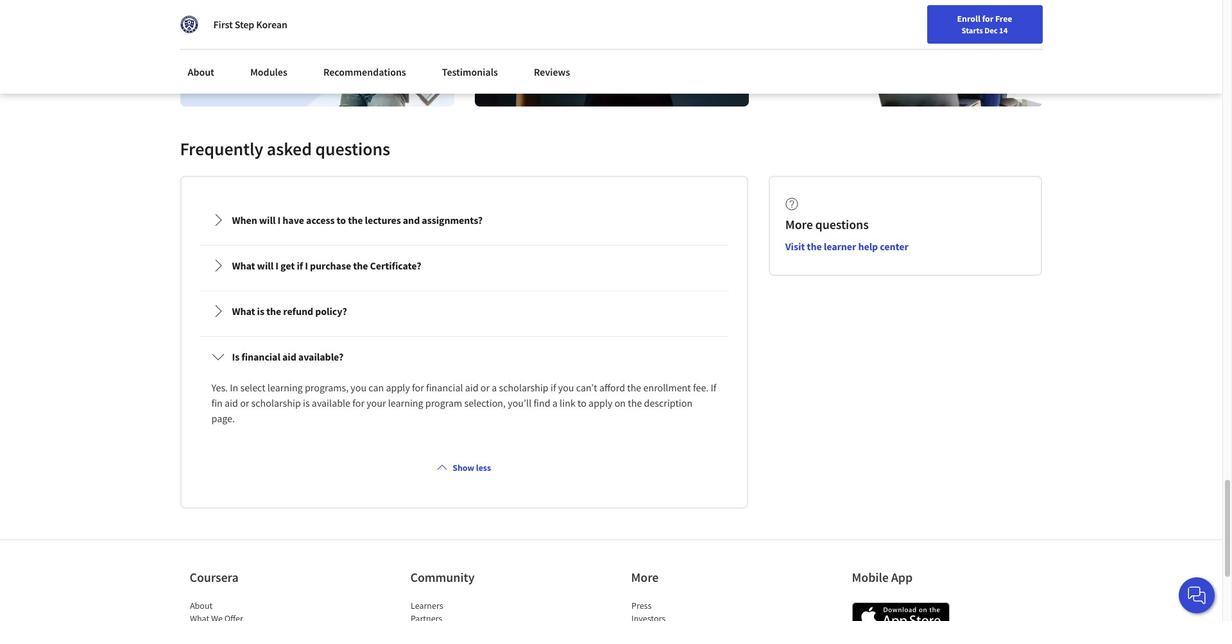 Task type: locate. For each thing, give the bounding box(es) containing it.
1 vertical spatial what
[[232, 305, 255, 318]]

1 horizontal spatial your
[[885, 40, 902, 52]]

0 horizontal spatial to
[[337, 214, 346, 227]]

1 horizontal spatial more
[[786, 217, 813, 233]]

0 vertical spatial what
[[232, 260, 255, 272]]

1 vertical spatial for
[[412, 382, 424, 394]]

press link
[[631, 600, 651, 612]]

about down coursera
[[190, 600, 212, 612]]

the left refund at the left
[[266, 305, 281, 318]]

a
[[492, 382, 497, 394], [553, 397, 558, 410]]

learning
[[268, 382, 303, 394], [388, 397, 423, 410]]

aid left available?
[[282, 351, 296, 364]]

1 vertical spatial to
[[578, 397, 587, 410]]

1 horizontal spatial learning
[[388, 397, 423, 410]]

1 vertical spatial is
[[303, 397, 310, 410]]

list item down press link
[[631, 613, 740, 621]]

on
[[615, 397, 626, 410]]

can
[[369, 382, 384, 394]]

program
[[425, 397, 462, 410]]

what for what will i get if i purchase the certificate?
[[232, 260, 255, 272]]

to inside dropdown button
[[337, 214, 346, 227]]

the inside when will i have access to the lectures and assignments? dropdown button
[[348, 214, 363, 227]]

the inside what is the refund policy? dropdown button
[[266, 305, 281, 318]]

a up selection,
[[492, 382, 497, 394]]

1 horizontal spatial is
[[303, 397, 310, 410]]

for right can
[[412, 382, 424, 394]]

0 vertical spatial learning
[[268, 382, 303, 394]]

1 vertical spatial will
[[257, 260, 274, 272]]

0 vertical spatial or
[[481, 382, 490, 394]]

0 horizontal spatial you
[[351, 382, 367, 394]]

1 horizontal spatial scholarship
[[499, 382, 549, 394]]

1 horizontal spatial questions
[[816, 217, 869, 233]]

1 vertical spatial your
[[367, 397, 386, 410]]

about link inside the about list
[[190, 600, 212, 612]]

0 horizontal spatial questions
[[315, 138, 390, 161]]

i left have
[[278, 214, 281, 227]]

1 vertical spatial about link
[[190, 600, 212, 612]]

recommendations
[[323, 65, 406, 78]]

learning left program
[[388, 397, 423, 410]]

app
[[891, 570, 913, 586]]

dec
[[985, 25, 998, 35]]

0 vertical spatial to
[[337, 214, 346, 227]]

1 what from the top
[[232, 260, 255, 272]]

financial up program
[[426, 382, 463, 394]]

scholarship
[[499, 382, 549, 394], [251, 397, 301, 410]]

your inside the yes. in select learning programs, you can apply for financial aid or a scholarship if you can't afford the enrollment fee. if fin aid or scholarship is available for your learning program selection, you'll find a link to apply on the description page.
[[367, 397, 386, 410]]

1 horizontal spatial if
[[551, 382, 556, 394]]

your
[[885, 40, 902, 52], [367, 397, 386, 410]]

financial
[[242, 351, 280, 364], [426, 382, 463, 394]]

more
[[786, 217, 813, 233], [631, 570, 659, 586]]

enroll
[[957, 13, 981, 24]]

1 horizontal spatial aid
[[282, 351, 296, 364]]

more up 'visit'
[[786, 217, 813, 233]]

is left refund at the left
[[257, 305, 264, 318]]

0 horizontal spatial your
[[367, 397, 386, 410]]

assignments?
[[422, 214, 483, 227]]

what will i get if i purchase the certificate?
[[232, 260, 421, 272]]

0 horizontal spatial if
[[297, 260, 303, 272]]

financial right is
[[242, 351, 280, 364]]

step
[[235, 18, 254, 31]]

what will i get if i purchase the certificate? button
[[201, 248, 727, 284]]

list item
[[190, 613, 299, 621], [411, 613, 520, 621], [631, 613, 740, 621]]

financial inside dropdown button
[[242, 351, 280, 364]]

0 horizontal spatial aid
[[225, 397, 238, 410]]

your right find
[[885, 40, 902, 52]]

1 horizontal spatial or
[[481, 382, 490, 394]]

0 vertical spatial more
[[786, 217, 813, 233]]

when will i have access to the lectures and assignments? button
[[201, 202, 727, 238]]

list item for more
[[631, 613, 740, 621]]

to right link
[[578, 397, 587, 410]]

apply right can
[[386, 382, 410, 394]]

0 horizontal spatial more
[[631, 570, 659, 586]]

2 what from the top
[[232, 305, 255, 318]]

0 horizontal spatial apply
[[386, 382, 410, 394]]

0 vertical spatial aid
[[282, 351, 296, 364]]

is left available
[[303, 397, 310, 410]]

will for when
[[259, 214, 276, 227]]

0 horizontal spatial scholarship
[[251, 397, 301, 410]]

access
[[306, 214, 335, 227]]

0 horizontal spatial learning
[[268, 382, 303, 394]]

more up press link
[[631, 570, 659, 586]]

will left get
[[257, 260, 274, 272]]

1 vertical spatial or
[[240, 397, 249, 410]]

certificate?
[[370, 260, 421, 272]]

2 horizontal spatial for
[[982, 13, 994, 24]]

about inside list
[[190, 600, 212, 612]]

a left link
[[553, 397, 558, 410]]

what
[[232, 260, 255, 272], [232, 305, 255, 318]]

3 list item from the left
[[631, 613, 740, 621]]

what is the refund policy?
[[232, 305, 347, 318]]

the
[[348, 214, 363, 227], [807, 240, 822, 253], [353, 260, 368, 272], [266, 305, 281, 318], [627, 382, 641, 394], [628, 397, 642, 410]]

first
[[213, 18, 233, 31]]

0 vertical spatial your
[[885, 40, 902, 52]]

apply down afford
[[589, 397, 613, 410]]

if
[[297, 260, 303, 272], [551, 382, 556, 394]]

for up "dec"
[[982, 13, 994, 24]]

0 vertical spatial will
[[259, 214, 276, 227]]

community
[[411, 570, 475, 586]]

about for more
[[190, 600, 212, 612]]

0 vertical spatial for
[[982, 13, 994, 24]]

download on the app store image
[[852, 603, 950, 621]]

show less
[[453, 462, 491, 474]]

0 vertical spatial about
[[188, 65, 214, 78]]

what left get
[[232, 260, 255, 272]]

enrollment
[[644, 382, 691, 394]]

what is the refund policy? button
[[201, 294, 727, 330]]

find your new career link
[[860, 39, 953, 55]]

what up is
[[232, 305, 255, 318]]

opens in a new tab image
[[323, 383, 334, 394]]

14
[[999, 25, 1008, 35]]

more for more questions
[[786, 217, 813, 233]]

visit the learner help center link
[[786, 240, 909, 253]]

i right get
[[305, 260, 308, 272]]

1 you from the left
[[351, 382, 367, 394]]

questions up learner
[[816, 217, 869, 233]]

about list
[[190, 600, 299, 621]]

i left get
[[276, 260, 279, 272]]

is financial aid available?
[[232, 351, 344, 364]]

if right get
[[297, 260, 303, 272]]

learner
[[824, 240, 857, 253]]

list
[[197, 198, 732, 441]]

0 vertical spatial is
[[257, 305, 264, 318]]

refund
[[283, 305, 313, 318]]

aid
[[282, 351, 296, 364], [465, 382, 479, 394], [225, 397, 238, 410]]

1 vertical spatial apply
[[589, 397, 613, 410]]

about link down yonsei university icon
[[180, 58, 222, 86]]

to
[[337, 214, 346, 227], [578, 397, 587, 410]]

your down can
[[367, 397, 386, 410]]

aid up selection,
[[465, 382, 479, 394]]

have
[[283, 214, 304, 227]]

afford
[[600, 382, 625, 394]]

asked
[[267, 138, 312, 161]]

1 horizontal spatial list item
[[411, 613, 520, 621]]

for right available
[[353, 397, 365, 410]]

for link
[[185, 0, 262, 26]]

if inside dropdown button
[[297, 260, 303, 272]]

2 horizontal spatial list item
[[631, 613, 740, 621]]

modules link
[[243, 58, 295, 86]]

1 vertical spatial aid
[[465, 382, 479, 394]]

will right when
[[259, 214, 276, 227]]

list item down learners link
[[411, 613, 520, 621]]

1 horizontal spatial to
[[578, 397, 587, 410]]

1 vertical spatial questions
[[816, 217, 869, 233]]

english
[[977, 40, 1008, 53]]

0 horizontal spatial for
[[353, 397, 365, 410]]

to inside the yes. in select learning programs, you can apply for financial aid or a scholarship if you can't afford the enrollment fee. if fin aid or scholarship is available for your learning program selection, you'll find a link to apply on the description page.
[[578, 397, 587, 410]]

or
[[481, 382, 490, 394], [240, 397, 249, 410]]

about
[[188, 65, 214, 78], [190, 600, 212, 612]]

1 list item from the left
[[190, 613, 299, 621]]

about link down coursera
[[190, 600, 212, 612]]

1 vertical spatial if
[[551, 382, 556, 394]]

about link
[[180, 58, 222, 86], [190, 600, 212, 612]]

0 horizontal spatial list item
[[190, 613, 299, 621]]

what for what is the refund policy?
[[232, 305, 255, 318]]

learning down is financial aid available?
[[268, 382, 303, 394]]

0 horizontal spatial is
[[257, 305, 264, 318]]

you up link
[[558, 382, 574, 394]]

0 vertical spatial about link
[[180, 58, 222, 86]]

visit
[[786, 240, 805, 253]]

1 vertical spatial about
[[190, 600, 212, 612]]

0 horizontal spatial or
[[240, 397, 249, 410]]

about down yonsei university icon
[[188, 65, 214, 78]]

0 vertical spatial if
[[297, 260, 303, 272]]

can't
[[576, 382, 597, 394]]

questions right asked
[[315, 138, 390, 161]]

or down select
[[240, 397, 249, 410]]

1 horizontal spatial you
[[558, 382, 574, 394]]

1 horizontal spatial financial
[[426, 382, 463, 394]]

starts
[[962, 25, 983, 35]]

will for what
[[257, 260, 274, 272]]

the right purchase
[[353, 260, 368, 272]]

career
[[922, 40, 947, 52]]

the right afford
[[627, 382, 641, 394]]

aid inside dropdown button
[[282, 351, 296, 364]]

learners
[[411, 600, 443, 612]]

center
[[880, 240, 909, 253]]

for
[[190, 6, 204, 19]]

learners link
[[411, 600, 443, 612]]

list containing when will i have access to the lectures and assignments?
[[197, 198, 732, 441]]

0 vertical spatial a
[[492, 382, 497, 394]]

page.
[[212, 412, 235, 425]]

1 vertical spatial more
[[631, 570, 659, 586]]

1 vertical spatial learning
[[388, 397, 423, 410]]

more for more
[[631, 570, 659, 586]]

1 horizontal spatial for
[[412, 382, 424, 394]]

scholarship up 'you'll'
[[499, 382, 549, 394]]

0 vertical spatial scholarship
[[499, 382, 549, 394]]

0 horizontal spatial financial
[[242, 351, 280, 364]]

you
[[351, 382, 367, 394], [558, 382, 574, 394]]

scholarship down select
[[251, 397, 301, 410]]

is
[[257, 305, 264, 318], [303, 397, 310, 410]]

0 vertical spatial financial
[[242, 351, 280, 364]]

the left lectures
[[348, 214, 363, 227]]

you left can
[[351, 382, 367, 394]]

0 vertical spatial apply
[[386, 382, 410, 394]]

i
[[278, 214, 281, 227], [276, 260, 279, 272], [305, 260, 308, 272]]

0 vertical spatial questions
[[315, 138, 390, 161]]

to right access
[[337, 214, 346, 227]]

mobile
[[852, 570, 889, 586]]

list item down coursera
[[190, 613, 299, 621]]

None search field
[[183, 34, 491, 59]]

2 list item from the left
[[411, 613, 520, 621]]

new
[[904, 40, 921, 52]]

aid right fin
[[225, 397, 238, 410]]

for
[[982, 13, 994, 24], [412, 382, 424, 394], [353, 397, 365, 410]]

1 vertical spatial financial
[[426, 382, 463, 394]]

mobile app
[[852, 570, 913, 586]]

1 vertical spatial a
[[553, 397, 558, 410]]

list item for community
[[411, 613, 520, 621]]

if left can't
[[551, 382, 556, 394]]

1 horizontal spatial apply
[[589, 397, 613, 410]]

will
[[259, 214, 276, 227], [257, 260, 274, 272]]

or up selection,
[[481, 382, 490, 394]]



Task type: vqa. For each thing, say whether or not it's contained in the screenshot.
leftmost "math and logic" LINK
no



Task type: describe. For each thing, give the bounding box(es) containing it.
policy?
[[315, 305, 347, 318]]

available
[[312, 397, 351, 410]]

about for frequently asked questions
[[188, 65, 214, 78]]

you'll
[[508, 397, 532, 410]]

yonsei university image
[[180, 15, 198, 33]]

list item for coursera
[[190, 613, 299, 621]]

for inside enroll for free starts dec 14
[[982, 13, 994, 24]]

is financial aid available? button
[[201, 339, 727, 375]]

free
[[996, 13, 1013, 24]]

find your new career
[[867, 40, 947, 52]]

if inside the yes. in select learning programs, you can apply for financial aid or a scholarship if you can't afford the enrollment fee. if fin aid or scholarship is available for your learning program selection, you'll find a link to apply on the description page.
[[551, 382, 556, 394]]

about link for more
[[190, 600, 212, 612]]

less
[[476, 462, 491, 474]]

chat with us image
[[1187, 585, 1207, 606]]

lectures
[[365, 214, 401, 227]]

press
[[631, 600, 651, 612]]

the right on at the bottom of page
[[628, 397, 642, 410]]

testimonials link
[[434, 58, 506, 86]]

2 vertical spatial for
[[353, 397, 365, 410]]

learners list
[[411, 600, 520, 621]]

is inside dropdown button
[[257, 305, 264, 318]]

help
[[858, 240, 878, 253]]

financial inside the yes. in select learning programs, you can apply for financial aid or a scholarship if you can't afford the enrollment fee. if fin aid or scholarship is available for your learning program selection, you'll find a link to apply on the description page.
[[426, 382, 463, 394]]

press list
[[631, 600, 740, 621]]

1 vertical spatial scholarship
[[251, 397, 301, 410]]

show
[[453, 462, 474, 474]]

yes. in select learning programs, you can apply for financial aid or a scholarship if you can't afford the enrollment fee. if fin aid or scholarship is available for your learning program selection, you'll find a link to apply on the description page.
[[212, 382, 719, 425]]

enroll for free starts dec 14
[[957, 13, 1013, 35]]

when will i have access to the lectures and assignments?
[[232, 214, 483, 227]]

2 horizontal spatial aid
[[465, 382, 479, 394]]

reviews
[[534, 65, 570, 78]]

more questions
[[786, 217, 869, 233]]

programs,
[[305, 382, 349, 394]]

coursera
[[190, 570, 239, 586]]

korean
[[256, 18, 287, 31]]

fee.
[[693, 382, 709, 394]]

1 horizontal spatial a
[[553, 397, 558, 410]]

visit the learner help center
[[786, 240, 909, 253]]

0 horizontal spatial a
[[492, 382, 497, 394]]

english button
[[953, 26, 1031, 67]]

recommendations link
[[316, 58, 414, 86]]

2 you from the left
[[558, 382, 574, 394]]

purchase
[[310, 260, 351, 272]]

fin
[[212, 397, 223, 410]]

testimonials
[[442, 65, 498, 78]]

about link for frequently asked questions
[[180, 58, 222, 86]]

frequently
[[180, 138, 263, 161]]

if
[[711, 382, 717, 394]]

description
[[644, 397, 693, 410]]

in
[[230, 382, 238, 394]]

select
[[240, 382, 266, 394]]

reviews link
[[526, 58, 578, 86]]

the inside what will i get if i purchase the certificate? dropdown button
[[353, 260, 368, 272]]

link
[[560, 397, 576, 410]]

i for have
[[278, 214, 281, 227]]

and
[[403, 214, 420, 227]]

find
[[534, 397, 551, 410]]

modules
[[250, 65, 287, 78]]

yes.
[[212, 382, 228, 394]]

frequently asked questions
[[180, 138, 390, 161]]

i for get
[[276, 260, 279, 272]]

show less button
[[432, 457, 496, 480]]

first step korean
[[213, 18, 287, 31]]

is inside the yes. in select learning programs, you can apply for financial aid or a scholarship if you can't afford the enrollment fee. if fin aid or scholarship is available for your learning program selection, you'll find a link to apply on the description page.
[[303, 397, 310, 410]]

when
[[232, 214, 257, 227]]

find
[[867, 40, 883, 52]]

selection,
[[464, 397, 506, 410]]

is
[[232, 351, 240, 364]]

2 vertical spatial aid
[[225, 397, 238, 410]]

the right 'visit'
[[807, 240, 822, 253]]

available?
[[298, 351, 344, 364]]

get
[[281, 260, 295, 272]]



